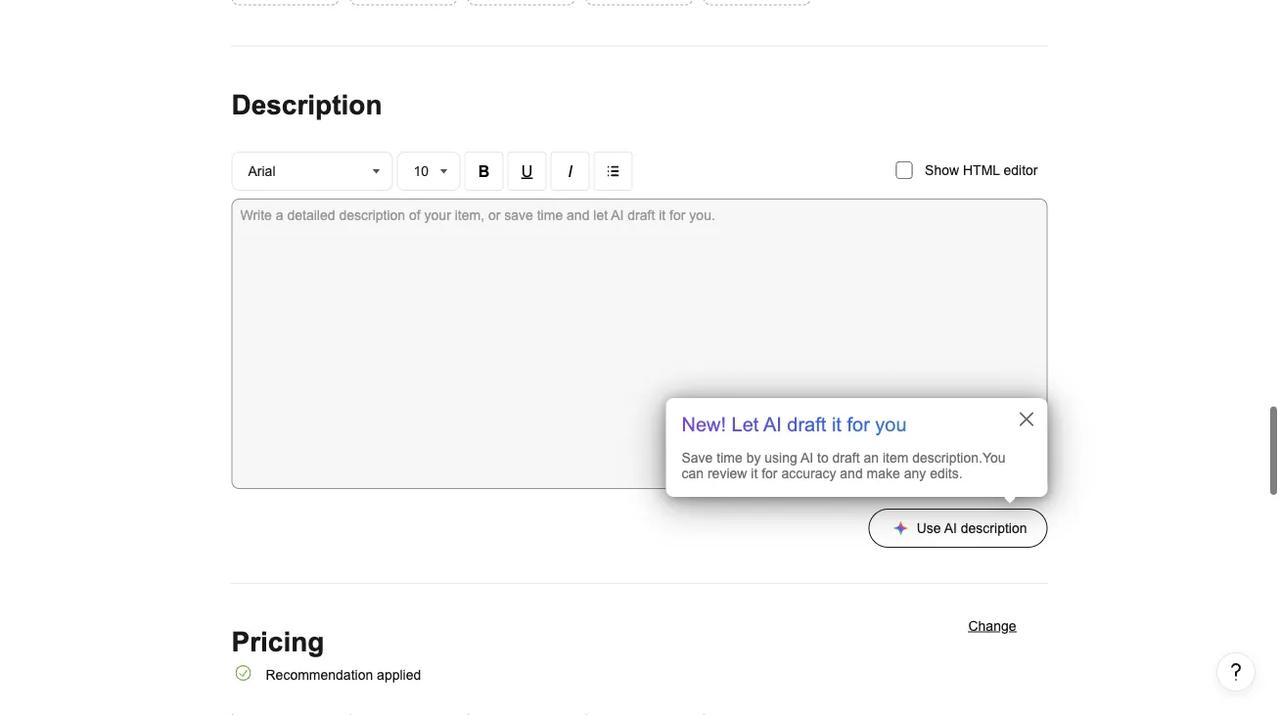 Task type: describe. For each thing, give the bounding box(es) containing it.
b button
[[465, 152, 504, 191]]

you
[[983, 450, 1006, 465]]

item
[[883, 450, 909, 465]]

0 vertical spatial it
[[832, 413, 842, 435]]

use ai description button
[[869, 509, 1048, 548]]

show
[[925, 163, 959, 178]]

i button
[[551, 152, 590, 191]]

let
[[732, 413, 759, 435]]

you
[[876, 413, 907, 435]]

html
[[963, 163, 1000, 178]]

an
[[864, 450, 879, 465]]

1 horizontal spatial for
[[847, 413, 870, 435]]

and
[[840, 466, 863, 481]]

0 vertical spatial draft
[[787, 413, 827, 435]]

description element
[[232, 152, 1048, 489]]

any
[[904, 466, 926, 481]]

1 horizontal spatial draft
[[833, 450, 860, 465]]

i
[[568, 163, 572, 180]]

use ai description
[[917, 521, 1027, 536]]

description.
[[913, 450, 983, 465]]

help, opens dialogs image
[[1227, 663, 1246, 682]]

1 vertical spatial ai
[[801, 450, 814, 465]]

you can review it for accuracy and make any edits.
[[682, 450, 1006, 481]]

use
[[917, 521, 941, 536]]

editor
[[1004, 163, 1038, 178]]

pricing
[[232, 627, 324, 657]]

0 horizontal spatial ai
[[763, 413, 782, 435]]



Task type: vqa. For each thing, say whether or not it's contained in the screenshot.
Watchlist "link"
no



Task type: locate. For each thing, give the bounding box(es) containing it.
save
[[682, 450, 713, 465]]

edits.
[[930, 466, 963, 481]]

0 horizontal spatial it
[[751, 466, 758, 481]]

for inside you can review it for accuracy and make any edits.
[[762, 466, 778, 481]]

it inside you can review it for accuracy and make any edits.
[[751, 466, 758, 481]]

ai up accuracy
[[801, 450, 814, 465]]

change
[[969, 619, 1017, 634]]

0 vertical spatial for
[[847, 413, 870, 435]]

1 horizontal spatial ai
[[801, 450, 814, 465]]

make
[[867, 466, 900, 481]]

it up save time by using ai to draft an item description.
[[832, 413, 842, 435]]

accuracy
[[782, 466, 836, 481]]

it down by
[[751, 466, 758, 481]]

0 vertical spatial ai
[[763, 413, 782, 435]]

for left you
[[847, 413, 870, 435]]

for down using
[[762, 466, 778, 481]]

1 horizontal spatial it
[[832, 413, 842, 435]]

it
[[832, 413, 842, 435], [751, 466, 758, 481]]

1 vertical spatial it
[[751, 466, 758, 481]]

0 horizontal spatial for
[[762, 466, 778, 481]]

1 vertical spatial draft
[[833, 450, 860, 465]]

2 vertical spatial ai
[[944, 521, 957, 536]]

description
[[232, 89, 382, 120]]

new! let ai draft it for you dialog
[[666, 398, 1048, 510]]

applied
[[377, 668, 421, 683]]

time
[[717, 450, 743, 465]]

to
[[817, 450, 829, 465]]

2 horizontal spatial ai
[[944, 521, 957, 536]]

show html editor
[[921, 163, 1038, 178]]

ai
[[763, 413, 782, 435], [801, 450, 814, 465], [944, 521, 957, 536]]

recommendation applied
[[266, 668, 421, 683]]

new!
[[682, 413, 726, 435]]

by
[[747, 450, 761, 465]]

1 vertical spatial for
[[762, 466, 778, 481]]

0 horizontal spatial draft
[[787, 413, 827, 435]]

new! let ai draft it for you
[[682, 413, 907, 435]]

recommendation
[[266, 668, 373, 683]]

can
[[682, 466, 704, 481]]

b
[[478, 163, 490, 180]]

draft up to
[[787, 413, 827, 435]]

draft
[[787, 413, 827, 435], [833, 450, 860, 465]]

ai right use
[[944, 521, 957, 536]]

save time by using ai to draft an item description.
[[682, 450, 983, 465]]

draft up and
[[833, 450, 860, 465]]

u button
[[508, 152, 547, 191]]

ai inside button
[[944, 521, 957, 536]]

u
[[522, 163, 533, 180]]

review
[[708, 466, 747, 481]]

change button
[[969, 619, 1017, 639]]

using
[[765, 450, 798, 465]]

ai right the let
[[763, 413, 782, 435]]

description
[[961, 521, 1027, 536]]

for
[[847, 413, 870, 435], [762, 466, 778, 481]]



